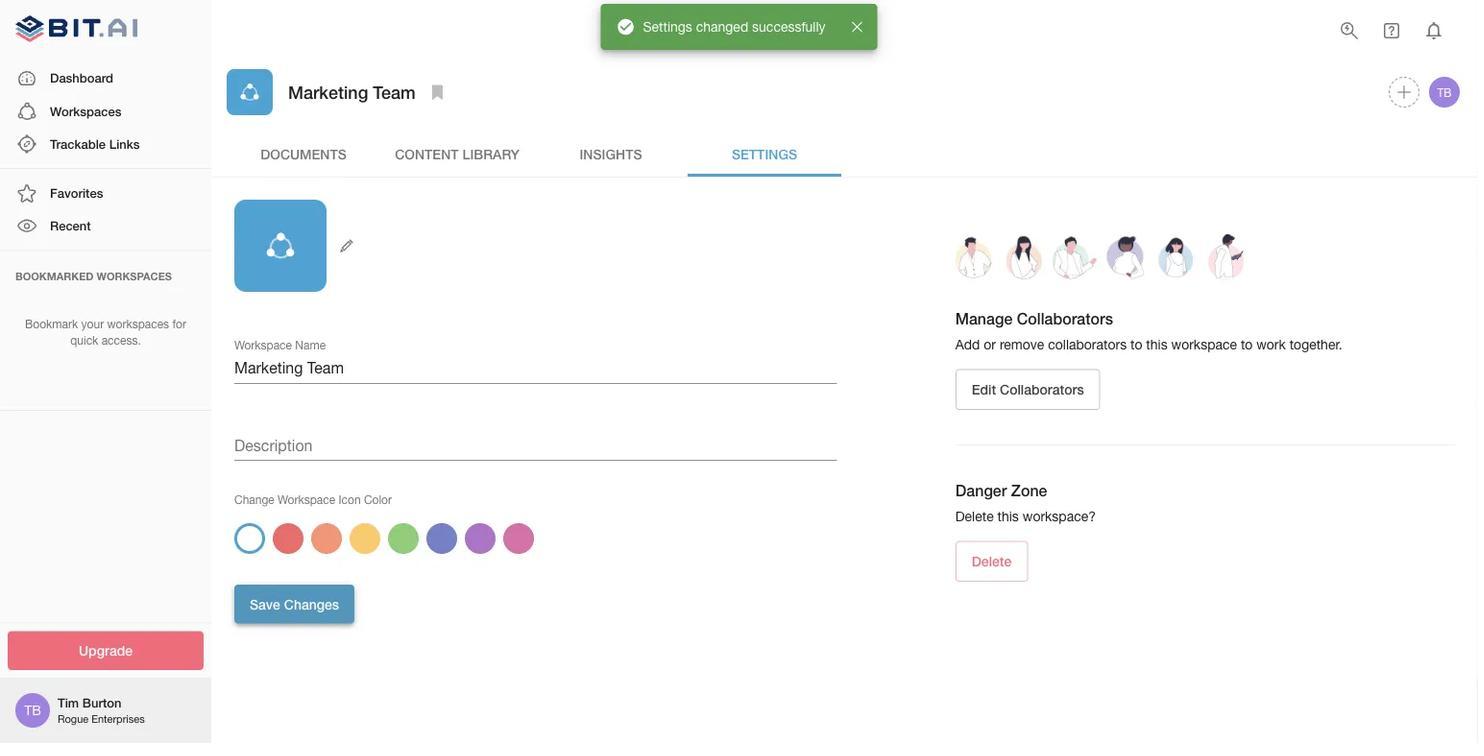 Task type: vqa. For each thing, say whether or not it's contained in the screenshot.
the bottommost Workspace
yes



Task type: describe. For each thing, give the bounding box(es) containing it.
danger
[[956, 482, 1007, 500]]

workspaces
[[97, 270, 172, 283]]

team
[[373, 82, 416, 102]]

recent button
[[0, 210, 211, 243]]

dashboard
[[50, 71, 113, 86]]

settings link
[[688, 131, 842, 177]]

bookmarked workspaces
[[15, 270, 172, 283]]

for
[[172, 318, 186, 331]]

work
[[1257, 337, 1286, 353]]

insights
[[580, 146, 642, 162]]

color
[[364, 493, 392, 506]]

delete inside danger zone delete this workspace?
[[956, 509, 994, 525]]

favorites
[[50, 186, 103, 200]]

dashboard button
[[0, 62, 211, 95]]

bookmarked
[[15, 270, 94, 283]]

documents
[[260, 146, 347, 162]]

tab list containing documents
[[227, 131, 1463, 177]]

upgrade
[[79, 643, 133, 659]]

workspace name
[[234, 339, 326, 352]]

burton
[[82, 696, 121, 711]]

delete inside button
[[972, 554, 1012, 570]]

collaborators for edit
[[1000, 382, 1084, 398]]

collaborators for manage
[[1017, 310, 1113, 328]]

change workspace icon color
[[234, 493, 392, 506]]

save changes
[[250, 596, 339, 612]]

content
[[395, 146, 459, 162]]

access.
[[102, 334, 141, 347]]

trackable
[[50, 136, 106, 151]]

or
[[984, 337, 996, 353]]

2 to from the left
[[1241, 337, 1253, 353]]

insights link
[[534, 131, 688, 177]]

trackable links button
[[0, 128, 211, 161]]

recent
[[50, 218, 91, 233]]

tim
[[58, 696, 79, 711]]

upgrade button
[[8, 632, 204, 671]]

trackable links
[[50, 136, 140, 151]]

documents link
[[227, 131, 380, 177]]

settings changed successfully alert
[[601, 4, 878, 50]]

together.
[[1290, 337, 1343, 353]]

0 horizontal spatial tb
[[24, 703, 41, 719]]

workspaces button
[[0, 95, 211, 128]]

remove
[[1000, 337, 1045, 353]]

links
[[109, 136, 140, 151]]

edit
[[972, 382, 996, 398]]

tim burton rogue enterprises
[[58, 696, 145, 726]]

1 vertical spatial workspace
[[278, 493, 335, 506]]



Task type: locate. For each thing, give the bounding box(es) containing it.
1 vertical spatial collaborators
[[1000, 382, 1084, 398]]

1 vertical spatial tb
[[24, 703, 41, 719]]

0 horizontal spatial settings
[[643, 19, 692, 35]]

delete down danger zone delete this workspace?
[[972, 554, 1012, 570]]

quick
[[70, 334, 98, 347]]

settings inside alert
[[643, 19, 692, 35]]

workspace left name at the top left of the page
[[234, 339, 292, 352]]

settings
[[643, 19, 692, 35], [732, 146, 797, 162]]

this inside manage collaborators add or remove collaborators to this workspace to work together.
[[1146, 337, 1168, 353]]

0 vertical spatial delete
[[956, 509, 994, 525]]

0 vertical spatial tb
[[1438, 85, 1452, 99]]

0 vertical spatial settings
[[643, 19, 692, 35]]

settings changed successfully
[[643, 19, 826, 35]]

workspace left 'icon' in the left of the page
[[278, 493, 335, 506]]

0 vertical spatial collaborators
[[1017, 310, 1113, 328]]

this down zone
[[998, 509, 1019, 525]]

tb inside button
[[1438, 85, 1452, 99]]

0 vertical spatial this
[[1146, 337, 1168, 353]]

Workspace Name text field
[[234, 354, 837, 384]]

enterprises
[[91, 713, 145, 726]]

icon
[[339, 493, 361, 506]]

delete button
[[956, 542, 1028, 582]]

workspaces
[[50, 104, 121, 118]]

this
[[1146, 337, 1168, 353], [998, 509, 1019, 525]]

0 horizontal spatial to
[[1131, 337, 1143, 353]]

collaborators up collaborators
[[1017, 310, 1113, 328]]

collaborators
[[1017, 310, 1113, 328], [1000, 382, 1084, 398]]

edit collaborators button
[[956, 369, 1101, 410]]

favorites button
[[0, 177, 211, 210]]

workspace
[[234, 339, 292, 352], [278, 493, 335, 506]]

tab list
[[227, 131, 1463, 177]]

this inside danger zone delete this workspace?
[[998, 509, 1019, 525]]

delete down danger
[[956, 509, 994, 525]]

1 to from the left
[[1131, 337, 1143, 353]]

changed
[[696, 19, 749, 35]]

delete
[[956, 509, 994, 525], [972, 554, 1012, 570]]

1 horizontal spatial settings
[[732, 146, 797, 162]]

this left workspace
[[1146, 337, 1168, 353]]

marketing
[[288, 82, 368, 102]]

1 horizontal spatial to
[[1241, 337, 1253, 353]]

collaborators inside manage collaborators add or remove collaborators to this workspace to work together.
[[1017, 310, 1113, 328]]

collaborators down remove
[[1000, 382, 1084, 398]]

tb button
[[1427, 74, 1463, 110]]

successfully
[[752, 19, 826, 35]]

collaborators
[[1048, 337, 1127, 353]]

bookmark image
[[426, 81, 449, 104]]

content library
[[395, 146, 520, 162]]

your
[[81, 318, 104, 331]]

change
[[234, 493, 275, 506]]

bookmark
[[25, 318, 78, 331]]

changes
[[284, 596, 339, 612]]

workspace?
[[1023, 509, 1096, 525]]

content library link
[[380, 131, 534, 177]]

save
[[250, 596, 280, 612]]

settings inside tab list
[[732, 146, 797, 162]]

to left work
[[1241, 337, 1253, 353]]

manage collaborators add or remove collaborators to this workspace to work together.
[[956, 310, 1343, 353]]

settings for settings changed successfully
[[643, 19, 692, 35]]

1 horizontal spatial tb
[[1438, 85, 1452, 99]]

danger zone delete this workspace?
[[956, 482, 1096, 525]]

zone
[[1011, 482, 1048, 500]]

manage
[[956, 310, 1013, 328]]

Workspace Description text field
[[234, 430, 837, 461]]

rogue
[[58, 713, 89, 726]]

library
[[463, 146, 520, 162]]

to
[[1131, 337, 1143, 353], [1241, 337, 1253, 353]]

edit collaborators
[[972, 382, 1084, 398]]

0 vertical spatial workspace
[[234, 339, 292, 352]]

bookmark your workspaces for quick access.
[[25, 318, 186, 347]]

collaborators inside button
[[1000, 382, 1084, 398]]

save changes button
[[234, 585, 355, 624]]

add
[[956, 337, 980, 353]]

1 horizontal spatial this
[[1146, 337, 1168, 353]]

marketing team
[[288, 82, 416, 102]]

1 vertical spatial settings
[[732, 146, 797, 162]]

to right collaborators
[[1131, 337, 1143, 353]]

settings for settings
[[732, 146, 797, 162]]

tb
[[1438, 85, 1452, 99], [24, 703, 41, 719]]

workspace
[[1172, 337, 1237, 353]]

workspaces
[[107, 318, 169, 331]]

1 vertical spatial this
[[998, 509, 1019, 525]]

1 vertical spatial delete
[[972, 554, 1012, 570]]

0 horizontal spatial this
[[998, 509, 1019, 525]]

name
[[295, 339, 326, 352]]



